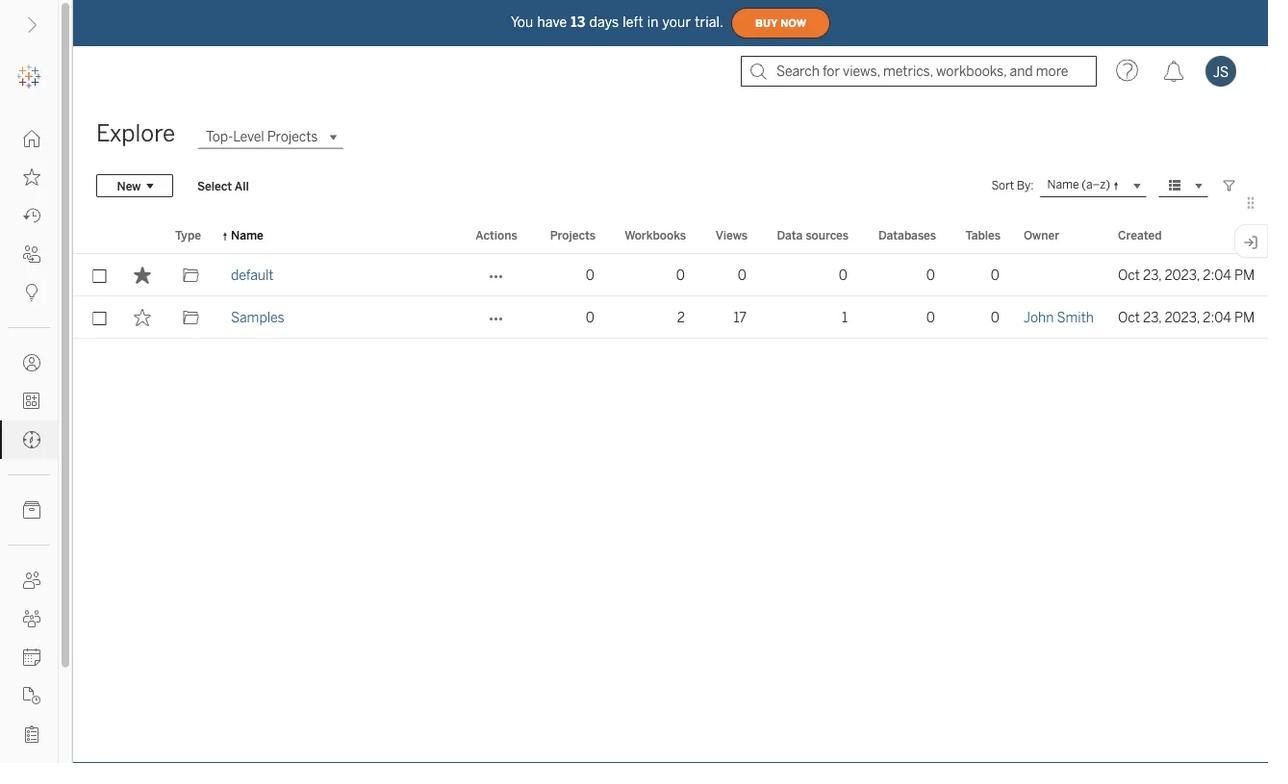 Task type: locate. For each thing, give the bounding box(es) containing it.
project image down the 'type' at the top left
[[182, 267, 200, 284]]

1 horizontal spatial projects
[[550, 228, 596, 242]]

0 horizontal spatial name
[[231, 228, 264, 242]]

grid
[[73, 218, 1269, 763]]

23, for 1
[[1144, 310, 1162, 325]]

name inside grid
[[231, 228, 264, 242]]

1 oct 23, 2023, 2:04 pm from the top
[[1119, 267, 1256, 283]]

project image for samples
[[182, 309, 200, 326]]

23, right smith
[[1144, 310, 1162, 325]]

1 horizontal spatial name
[[1048, 178, 1080, 192]]

0 vertical spatial oct 23, 2023, 2:04 pm
[[1119, 267, 1256, 283]]

row containing default
[[73, 254, 1269, 297]]

1 vertical spatial 23,
[[1144, 310, 1162, 325]]

0 vertical spatial 23,
[[1144, 267, 1162, 283]]

in
[[648, 14, 659, 30]]

0 horizontal spatial projects
[[268, 129, 318, 145]]

projects right level
[[268, 129, 318, 145]]

john smith link
[[1024, 297, 1095, 339]]

2 2023, from the top
[[1165, 310, 1201, 325]]

navigation panel element
[[0, 58, 58, 763]]

0 vertical spatial project image
[[182, 267, 200, 284]]

buy now
[[756, 17, 807, 29]]

data
[[777, 228, 803, 242]]

projects inside popup button
[[268, 129, 318, 145]]

name up default
[[231, 228, 264, 242]]

level
[[233, 129, 264, 145]]

2 oct 23, 2023, 2:04 pm from the top
[[1119, 310, 1256, 325]]

created
[[1119, 228, 1163, 242]]

0 vertical spatial 2:04
[[1204, 267, 1232, 283]]

oct
[[1119, 267, 1141, 283], [1119, 310, 1141, 325]]

1 23, from the top
[[1144, 267, 1162, 283]]

main navigation. press the up and down arrow keys to access links. element
[[0, 119, 58, 763]]

cell inside grid
[[1013, 254, 1107, 297]]

pm
[[1235, 267, 1256, 283], [1235, 310, 1256, 325]]

explore
[[96, 120, 175, 147]]

tables
[[966, 228, 1001, 242]]

oct right smith
[[1119, 310, 1141, 325]]

select all
[[197, 179, 249, 193]]

top-level projects
[[206, 129, 318, 145]]

name (a–z)
[[1048, 178, 1111, 192]]

2 oct from the top
[[1119, 310, 1141, 325]]

0 vertical spatial oct
[[1119, 267, 1141, 283]]

2 row from the top
[[73, 297, 1269, 339]]

1 oct from the top
[[1119, 267, 1141, 283]]

0 vertical spatial name
[[1048, 178, 1080, 192]]

1 project image from the top
[[182, 267, 200, 284]]

23, down created
[[1144, 267, 1162, 283]]

name left (a–z)
[[1048, 178, 1080, 192]]

2023,
[[1165, 267, 1201, 283], [1165, 310, 1201, 325]]

2:04
[[1204, 267, 1232, 283], [1204, 310, 1232, 325]]

name for name
[[231, 228, 264, 242]]

oct down created
[[1119, 267, 1141, 283]]

top-
[[206, 129, 233, 145]]

2 pm from the top
[[1235, 310, 1256, 325]]

1 vertical spatial oct 23, 2023, 2:04 pm
[[1119, 310, 1256, 325]]

name (a–z) button
[[1040, 174, 1148, 197]]

row containing samples
[[73, 297, 1269, 339]]

0
[[586, 267, 595, 283], [677, 267, 685, 283], [738, 267, 747, 283], [839, 267, 848, 283], [927, 267, 936, 283], [991, 267, 1000, 283], [586, 310, 595, 325], [927, 310, 936, 325], [991, 310, 1000, 325]]

23,
[[1144, 267, 1162, 283], [1144, 310, 1162, 325]]

2:04 for 1
[[1204, 310, 1232, 325]]

1 vertical spatial projects
[[550, 228, 596, 242]]

2023, for 1
[[1165, 310, 1201, 325]]

all
[[235, 179, 249, 193]]

samples link
[[231, 297, 285, 339]]

1 vertical spatial pm
[[1235, 310, 1256, 325]]

23, for 0
[[1144, 267, 1162, 283]]

2 2:04 from the top
[[1204, 310, 1232, 325]]

you have 13 days left in your trial.
[[511, 14, 724, 30]]

name
[[1048, 178, 1080, 192], [231, 228, 264, 242]]

(a–z)
[[1082, 178, 1111, 192]]

projects
[[268, 129, 318, 145], [550, 228, 596, 242]]

row
[[73, 254, 1269, 297], [73, 297, 1269, 339]]

by:
[[1017, 179, 1034, 193]]

sort by:
[[992, 179, 1034, 193]]

project image
[[182, 267, 200, 284], [182, 309, 200, 326]]

1 pm from the top
[[1235, 267, 1256, 283]]

new
[[117, 179, 141, 193]]

0 vertical spatial projects
[[268, 129, 318, 145]]

name inside popup button
[[1048, 178, 1080, 192]]

0 vertical spatial 2023,
[[1165, 267, 1201, 283]]

1 vertical spatial name
[[231, 228, 264, 242]]

data sources
[[777, 228, 849, 242]]

1 vertical spatial 2023,
[[1165, 310, 1201, 325]]

1 vertical spatial 2:04
[[1204, 310, 1232, 325]]

john smith
[[1024, 310, 1095, 325]]

2 23, from the top
[[1144, 310, 1162, 325]]

project image left samples link
[[182, 309, 200, 326]]

1 row from the top
[[73, 254, 1269, 297]]

oct 23, 2023, 2:04 pm
[[1119, 267, 1256, 283], [1119, 310, 1256, 325]]

2 project image from the top
[[182, 309, 200, 326]]

13
[[571, 14, 586, 30]]

0 vertical spatial pm
[[1235, 267, 1256, 283]]

oct 23, 2023, 2:04 pm for 1
[[1119, 310, 1256, 325]]

1 vertical spatial project image
[[182, 309, 200, 326]]

have
[[538, 14, 567, 30]]

projects right actions
[[550, 228, 596, 242]]

1 vertical spatial oct
[[1119, 310, 1141, 325]]

1 2023, from the top
[[1165, 267, 1201, 283]]

1 2:04 from the top
[[1204, 267, 1232, 283]]

cell
[[1013, 254, 1107, 297]]

row group
[[73, 254, 1269, 339]]

buy
[[756, 17, 778, 29]]

17
[[734, 310, 747, 325]]



Task type: vqa. For each thing, say whether or not it's contained in the screenshot.
"Users"
no



Task type: describe. For each thing, give the bounding box(es) containing it.
left
[[623, 14, 644, 30]]

days
[[590, 14, 619, 30]]

your
[[663, 14, 691, 30]]

workbooks
[[625, 228, 686, 242]]

trial.
[[695, 14, 724, 30]]

select
[[197, 179, 232, 193]]

type
[[175, 228, 201, 242]]

oct for 0
[[1119, 267, 1141, 283]]

pm for 0
[[1235, 267, 1256, 283]]

project image for default
[[182, 267, 200, 284]]

new button
[[96, 174, 173, 197]]

default
[[231, 267, 274, 283]]

list view image
[[1167, 177, 1184, 194]]

views
[[716, 228, 748, 242]]

row group containing default
[[73, 254, 1269, 339]]

default link
[[231, 254, 274, 297]]

select all button
[[185, 174, 262, 197]]

sources
[[806, 228, 849, 242]]

samples
[[231, 310, 285, 325]]

pm for 1
[[1235, 310, 1256, 325]]

sort
[[992, 179, 1015, 193]]

grid containing default
[[73, 218, 1269, 763]]

buy now button
[[732, 8, 831, 39]]

you
[[511, 14, 534, 30]]

databases
[[879, 228, 937, 242]]

2023, for 0
[[1165, 267, 1201, 283]]

john
[[1024, 310, 1054, 325]]

projects inside grid
[[550, 228, 596, 242]]

Search for views, metrics, workbooks, and more text field
[[741, 56, 1097, 87]]

owner
[[1024, 228, 1060, 242]]

smith
[[1058, 310, 1095, 325]]

actions
[[476, 228, 518, 242]]

2:04 for 0
[[1204, 267, 1232, 283]]

1
[[842, 310, 848, 325]]

top-level projects button
[[198, 125, 343, 148]]

oct for 1
[[1119, 310, 1141, 325]]

now
[[781, 17, 807, 29]]

oct 23, 2023, 2:04 pm for 0
[[1119, 267, 1256, 283]]

name for name (a–z)
[[1048, 178, 1080, 192]]

2
[[678, 310, 685, 325]]



